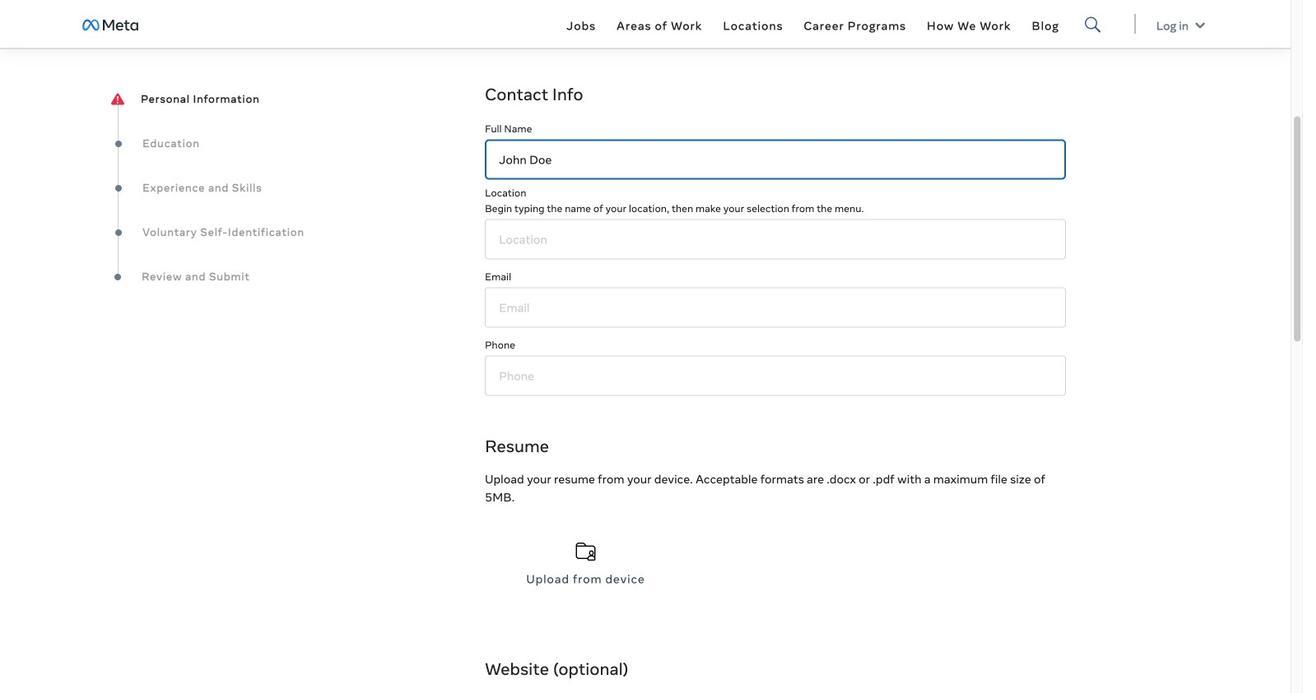 Task type: locate. For each thing, give the bounding box(es) containing it.
Location text field
[[485, 220, 1066, 260]]



Task type: describe. For each thing, give the bounding box(es) containing it.
Full Name text field
[[485, 140, 1066, 180]]

Email text field
[[485, 288, 1066, 328]]

Phone text field
[[485, 356, 1066, 397]]

desktop nav logo image
[[82, 19, 138, 32]]



